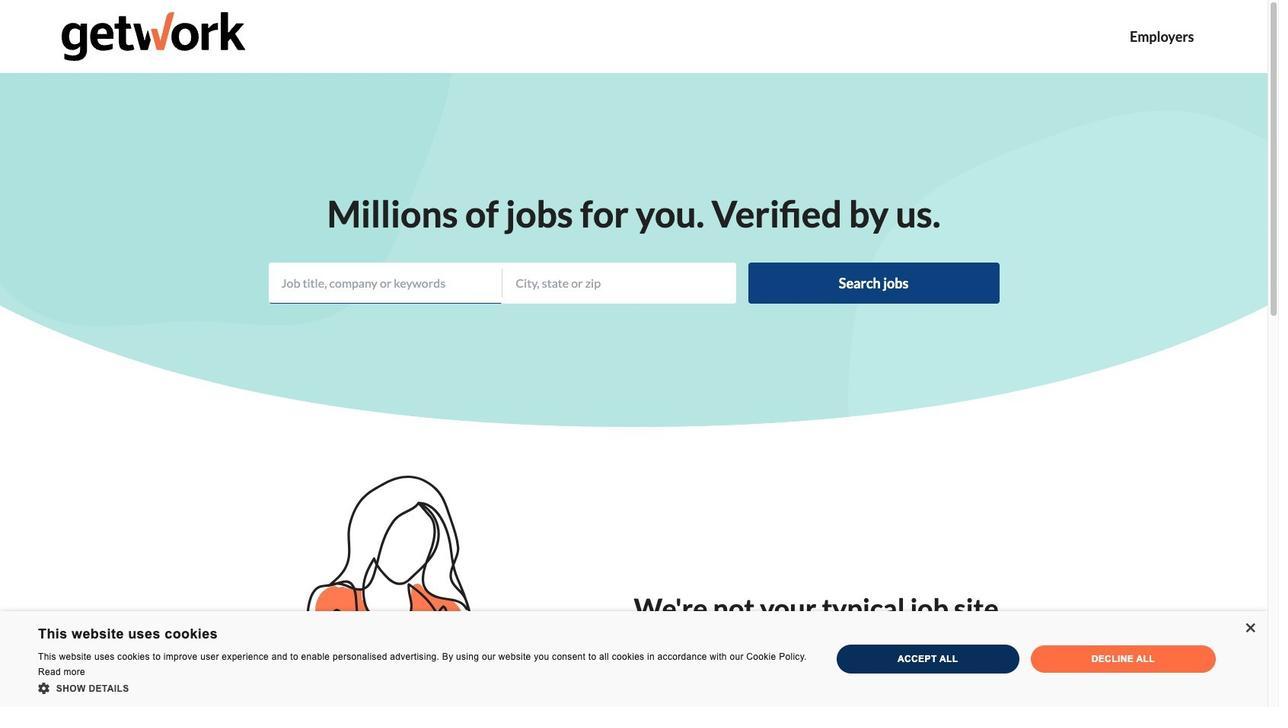 Task type: locate. For each thing, give the bounding box(es) containing it.
getwork logo image
[[61, 12, 245, 61]]

alert
[[0, 612, 1268, 708]]

Job title, company or keywords text field
[[269, 263, 502, 304]]



Task type: describe. For each thing, give the bounding box(es) containing it.
line drawing of a woman sitting in front of a computer with a plant to her right image
[[61, 476, 634, 708]]

City, state or zip text field
[[503, 263, 736, 304]]



Task type: vqa. For each thing, say whether or not it's contained in the screenshot.
alert
yes



